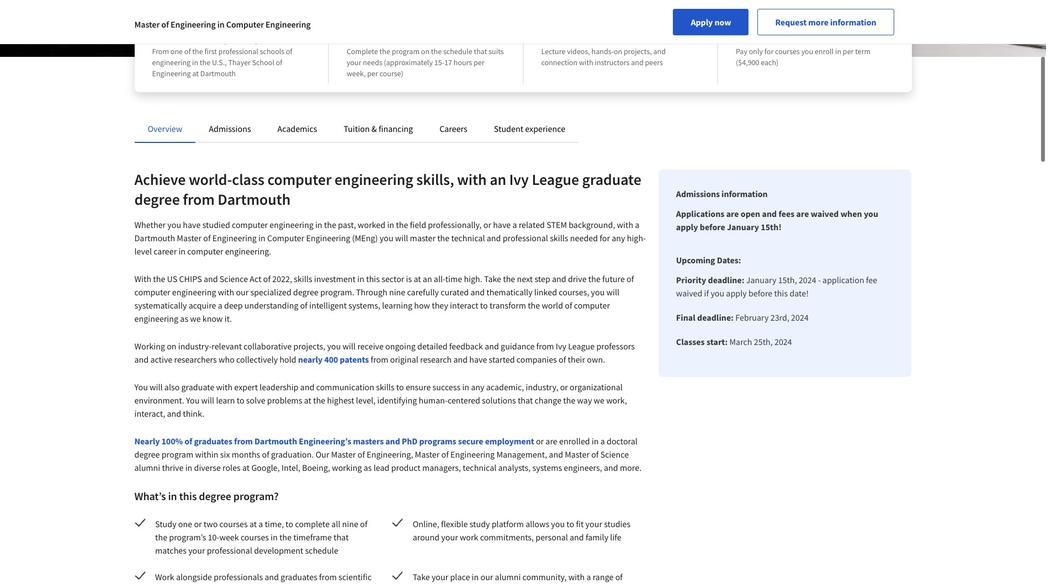 Task type: vqa. For each thing, say whether or not it's contained in the screenshot.
4,
no



Task type: locate. For each thing, give the bounding box(es) containing it.
1 horizontal spatial you
[[186, 395, 200, 406]]

work alongside professionals and graduates from scientific
[[155, 572, 372, 584]]

graduate inside you will also graduate with expert leadership and communication skills to ensure success in any academic, industry, or organizational environment. you will learn to solve problems at the highest level, identifying human-centered solutions that change the way we work, interact, and think.
[[181, 382, 215, 393]]

a inside study one or two courses at a time, to complete all nine of the program's 10-week courses in the timeframe that matches your professional development schedule
[[259, 519, 263, 530]]

or up management,
[[536, 436, 544, 447]]

you right if
[[711, 288, 725, 299]]

a left deep
[[218, 300, 222, 311]]

courses down total
[[776, 46, 800, 56]]

1 horizontal spatial 100%
[[542, 31, 568, 45]]

ivy down master of engineering in computer engineering
[[190, 31, 204, 45]]

0 vertical spatial take
[[484, 273, 502, 284]]

1 horizontal spatial science
[[601, 449, 629, 460]]

in inside you will also graduate with expert leadership and communication skills to ensure success in any academic, industry, or organizational environment. you will learn to solve problems at the highest level, identifying human-centered solutions that change the way we work, interact, and think.
[[463, 382, 470, 393]]

an inside achieve world-class computer engineering skills, with an ivy league graduate degree from dartmouth
[[490, 170, 507, 189]]

projects, up peers
[[624, 46, 652, 56]]

are for or are enrolled in a doctoral degree program within six months of graduation. our master of engineering, master of engineering management, and master of science alumni thrive in diverse roles at google, intel, boeing, working as lead product managers, technical analysts, systems engineers, and more.
[[546, 436, 558, 447]]

fees
[[779, 208, 795, 219]]

0 horizontal spatial an
[[176, 31, 188, 45]]

hold
[[280, 354, 296, 365]]

engineering inside the or are enrolled in a doctoral degree program within six months of graduation. our master of engineering, master of engineering management, and master of science alumni thrive in diverse roles at google, intel, boeing, working as lead product managers, technical analysts, systems engineers, and more.
[[451, 449, 495, 460]]

information inside button
[[831, 17, 877, 28]]

january inside applications are open and fees are waived when you apply before january 15th!
[[727, 222, 760, 233]]

program
[[392, 46, 420, 56], [162, 449, 193, 460]]

your inside 15-27 months complete the program on the schedule that suits your needs (approximately 15-17 hours per week, per course)
[[347, 57, 362, 67]]

your inside take your place in our alumni community, with a range of
[[432, 572, 449, 583]]

on up active
[[167, 341, 177, 352]]

january down 'open'
[[727, 222, 760, 233]]

100%
[[542, 31, 568, 45], [162, 436, 183, 447]]

1 horizontal spatial as
[[364, 462, 372, 473]]

and inside the online, flexible study platform allows you to fit your studies around your work commitments, personal and family life
[[570, 532, 584, 543]]

waived for if
[[677, 288, 703, 299]]

the left "way"
[[564, 395, 576, 406]]

1 horizontal spatial that
[[474, 46, 487, 56]]

2 horizontal spatial that
[[518, 395, 533, 406]]

&
[[372, 123, 377, 134]]

of down masters
[[358, 449, 365, 460]]

professors
[[597, 341, 635, 352]]

0 horizontal spatial science
[[220, 273, 248, 284]]

have left related
[[493, 219, 511, 230]]

100% inside 100% online lecture videos, hands-on projects, and connection with instructors and peers
[[542, 31, 568, 45]]

0 horizontal spatial graduate
[[181, 382, 215, 393]]

that inside study one or two courses at a time, to complete all nine of the program's 10-week courses in the timeframe that matches your professional development schedule
[[334, 532, 349, 543]]

you down 'future'
[[591, 287, 605, 298]]

0 horizontal spatial 15-
[[347, 31, 362, 45]]

0 vertical spatial deadline:
[[708, 275, 745, 286]]

master
[[410, 233, 436, 244]]

you
[[802, 46, 814, 56], [864, 208, 879, 219], [168, 219, 181, 230], [380, 233, 394, 244], [591, 287, 605, 298], [711, 288, 725, 299], [327, 341, 341, 352], [551, 519, 565, 530]]

2 horizontal spatial on
[[614, 46, 623, 56]]

0 vertical spatial an
[[176, 31, 188, 45]]

an left all-
[[423, 273, 432, 284]]

1 horizontal spatial apply
[[727, 288, 747, 299]]

100% up lecture
[[542, 31, 568, 45]]

their
[[568, 354, 586, 365]]

are right fees
[[797, 208, 810, 219]]

open
[[741, 208, 761, 219]]

engineering down from
[[152, 68, 191, 78]]

science inside with the us chips and science act of 2022, skills investment in this sector is at an all-time high. take the next step and drive the future of computer engineering with our specialized degree program. through nine carefully curated and thematically linked courses, you will systematically acquire a deep understanding of intelligent systems, learning how they interact to transform the world of computer engineering as we know it.
[[220, 273, 248, 284]]

admissions up class
[[209, 123, 251, 134]]

skills right 2022,
[[294, 273, 313, 284]]

week
[[220, 532, 239, 543]]

1 vertical spatial graduate
[[181, 382, 215, 393]]

patents
[[340, 354, 369, 365]]

1 horizontal spatial any
[[612, 233, 626, 244]]

you inside january 15th, 2024 - application fee waived if you apply before this date!
[[711, 288, 725, 299]]

waived
[[811, 208, 839, 219], [677, 288, 703, 299]]

high.
[[464, 273, 483, 284]]

1 vertical spatial per
[[474, 57, 485, 67]]

the down professionally,
[[438, 233, 450, 244]]

17
[[445, 57, 452, 67]]

product
[[391, 462, 421, 473]]

academics
[[278, 123, 317, 134]]

0 vertical spatial league
[[206, 31, 240, 45]]

how
[[414, 300, 430, 311]]

of right 'all'
[[360, 519, 368, 530]]

1 horizontal spatial projects,
[[624, 46, 652, 56]]

with inside you will also graduate with expert leadership and communication skills to ensure success in any academic, industry, or organizational environment. you will learn to solve problems at the highest level, identifying human-centered solutions that change the way we work, interact, and think.
[[216, 382, 233, 393]]

we inside with the us chips and science act of 2022, skills investment in this sector is at an all-time high. take the next step and drive the future of computer engineering with our specialized degree program. through nine carefully curated and thematically linked courses, you will systematically acquire a deep understanding of intelligent systems, learning how they interact to transform the world of computer engineering as we know it.
[[190, 313, 201, 324]]

1 horizontal spatial months
[[375, 31, 411, 45]]

0 horizontal spatial for
[[600, 233, 610, 244]]

receive
[[358, 341, 384, 352]]

from
[[183, 189, 215, 209], [537, 341, 554, 352], [371, 354, 389, 365], [234, 436, 253, 447], [319, 572, 337, 583]]

any inside you will also graduate with expert leadership and communication skills to ensure success in any academic, industry, or organizational environment. you will learn to solve problems at the highest level, identifying human-centered solutions that change the way we work, interact, and think.
[[471, 382, 485, 393]]

to right time,
[[286, 519, 293, 530]]

0 vertical spatial skills
[[550, 233, 569, 244]]

on inside working on industry-relevant collaborative projects, you will receive ongoing detailed feedback and guidance from ivy league professors and active researchers who collectively hold
[[167, 341, 177, 352]]

priority deadline:
[[677, 275, 745, 286]]

overview
[[148, 123, 182, 134]]

1 horizontal spatial we
[[594, 395, 605, 406]]

human-
[[419, 395, 448, 406]]

will inside with the us chips and science act of 2022, skills investment in this sector is at an all-time high. take the next step and drive the future of computer engineering with our specialized degree program. through nine carefully curated and thematically linked courses, you will systematically acquire a deep understanding of intelligent systems, learning how they interact to transform the world of computer engineering as we know it.
[[607, 287, 620, 298]]

with up deep
[[218, 287, 234, 298]]

1 horizontal spatial before
[[749, 288, 773, 299]]

in right the thrive
[[185, 462, 192, 473]]

world-
[[189, 170, 232, 189]]

allows
[[526, 519, 550, 530]]

you up environment.
[[135, 382, 148, 393]]

professional inside study one or two courses at a time, to complete all nine of the program's 10-week courses in the timeframe that matches your professional development schedule
[[207, 545, 252, 556]]

of inside whether you have studied computer engineering in the past, worked in the field professionally, or have a related stem background, with a dartmouth master of engineering in computer engineering (meng) you will master the technical and professional skills needed for any high- level career in computer engineering.
[[203, 233, 211, 244]]

degree up whether
[[135, 189, 180, 209]]

0 horizontal spatial program
[[162, 449, 193, 460]]

1 horizontal spatial have
[[470, 354, 487, 365]]

in left past,
[[315, 219, 323, 230]]

program's
[[169, 532, 206, 543]]

apply for applications
[[677, 222, 699, 233]]

schedule
[[444, 46, 473, 56], [305, 545, 339, 556]]

per inside $44,100 total cost pay only for courses you enroll in per term ($4,900 each)
[[843, 46, 854, 56]]

1 vertical spatial an
[[490, 170, 507, 189]]

0 vertical spatial january
[[727, 222, 760, 233]]

1 vertical spatial schedule
[[305, 545, 339, 556]]

you inside working on industry-relevant collaborative projects, you will receive ongoing detailed feedback and guidance from ivy league professors and active researchers who collectively hold
[[327, 341, 341, 352]]

degree up the "two"
[[199, 489, 231, 503]]

environment.
[[135, 395, 184, 406]]

skills inside with the us chips and science act of 2022, skills investment in this sector is at an all-time high. take the next step and drive the future of computer engineering with our specialized degree program. through nine carefully curated and thematically linked courses, you will systematically acquire a deep understanding of intelligent systems, learning how they interact to transform the world of computer engineering as we know it.
[[294, 273, 313, 284]]

achieve
[[135, 170, 186, 189]]

one inside study one or two courses at a time, to complete all nine of the program's 10-week courses in the timeframe that matches your professional development schedule
[[178, 519, 192, 530]]

1 horizontal spatial on
[[421, 46, 430, 56]]

admissions for admissions
[[209, 123, 251, 134]]

employment
[[485, 436, 535, 447]]

you inside with the us chips and science act of 2022, skills investment in this sector is at an all-time high. take the next step and drive the future of computer engineering with our specialized degree program. through nine carefully curated and thematically linked courses, you will systematically acquire a deep understanding of intelligent systems, learning how they interact to transform the world of computer engineering as we know it.
[[591, 287, 605, 298]]

apply inside applications are open and fees are waived when you apply before january 15th!
[[677, 222, 699, 233]]

1 horizontal spatial computer
[[267, 233, 305, 244]]

through
[[356, 287, 388, 298]]

to left fit
[[567, 519, 575, 530]]

that
[[474, 46, 487, 56], [518, 395, 533, 406], [334, 532, 349, 543]]

you up nearly 400 patents 'link'
[[327, 341, 341, 352]]

at inside you will also graduate with expert leadership and communication skills to ensure success in any academic, industry, or organizational environment. you will learn to solve problems at the highest level, identifying human-centered solutions that change the way we work, interact, and think.
[[304, 395, 312, 406]]

0 vertical spatial this
[[366, 273, 380, 284]]

request more information
[[776, 17, 877, 28]]

0 vertical spatial for
[[765, 46, 774, 56]]

2 vertical spatial professional
[[207, 545, 252, 556]]

or up change
[[560, 382, 568, 393]]

in up centered
[[463, 382, 470, 393]]

you right whether
[[168, 219, 181, 230]]

1 horizontal spatial program
[[392, 46, 420, 56]]

our right place
[[481, 572, 494, 583]]

with up learn
[[216, 382, 233, 393]]

any inside whether you have studied computer engineering in the past, worked in the field professionally, or have a related stem background, with a dartmouth master of engineering in computer engineering (meng) you will master the technical and professional skills needed for any high- level career in computer engineering.
[[612, 233, 626, 244]]

2024 right 23rd,
[[792, 312, 809, 323]]

1 horizontal spatial skills
[[376, 382, 395, 393]]

are for applications are open and fees are waived when you apply before january 15th!
[[727, 208, 739, 219]]

any left high-
[[612, 233, 626, 244]]

application
[[823, 275, 865, 286]]

before for this
[[749, 288, 773, 299]]

1 horizontal spatial ivy
[[510, 170, 529, 189]]

in inside with the us chips and science act of 2022, skills investment in this sector is at an all-time high. take the next step and drive the future of computer engineering with our specialized degree program. through nine carefully curated and thematically linked courses, you will systematically acquire a deep understanding of intelligent systems, learning how they interact to transform the world of computer engineering as we know it.
[[358, 273, 365, 284]]

january
[[727, 222, 760, 233], [747, 275, 777, 286]]

courses inside $44,100 total cost pay only for courses you enroll in per term ($4,900 each)
[[776, 46, 800, 56]]

skills for drive
[[294, 273, 313, 284]]

in inside earn an ivy league degree from one of the first professional schools of engineering in the u.s., thayer school of engineering at dartmouth
[[192, 57, 198, 67]]

0 vertical spatial 2024
[[799, 275, 817, 286]]

will left 'master'
[[395, 233, 408, 244]]

world
[[542, 300, 563, 311]]

systems
[[533, 462, 562, 473]]

deadline: for final
[[698, 312, 734, 323]]

0 vertical spatial waived
[[811, 208, 839, 219]]

engineering up first
[[171, 19, 216, 30]]

0 horizontal spatial months
[[232, 449, 260, 460]]

0 vertical spatial nine
[[389, 287, 406, 298]]

that inside you will also graduate with expert leadership and communication skills to ensure success in any academic, industry, or organizational environment. you will learn to solve problems at the highest level, identifying human-centered solutions that change the way we work, interact, and think.
[[518, 395, 533, 406]]

you up personal
[[551, 519, 565, 530]]

in up through at the left of the page
[[358, 273, 365, 284]]

1 vertical spatial 100%
[[162, 436, 183, 447]]

and inside whether you have studied computer engineering in the past, worked in the field professionally, or have a related stem background, with a dartmouth master of engineering in computer engineering (meng) you will master the technical and professional skills needed for any high- level career in computer engineering.
[[487, 233, 501, 244]]

from inside achieve world-class computer engineering skills, with an ivy league graduate degree from dartmouth
[[183, 189, 215, 209]]

one right from
[[171, 46, 183, 56]]

skills,
[[417, 170, 454, 189]]

if
[[705, 288, 709, 299]]

1 vertical spatial program
[[162, 449, 193, 460]]

league down master of engineering in computer engineering
[[206, 31, 240, 45]]

student experience
[[494, 123, 566, 134]]

2 vertical spatial 2024
[[775, 336, 793, 347]]

information up term
[[831, 17, 877, 28]]

the down 'study'
[[155, 532, 167, 543]]

degree inside the or are enrolled in a doctoral degree program within six months of graduation. our master of engineering, master of engineering management, and master of science alumni thrive in diverse roles at google, intel, boeing, working as lead product managers, technical analysts, systems engineers, and more.
[[135, 449, 160, 460]]

phd
[[402, 436, 418, 447]]

whether you have studied computer engineering in the past, worked in the field professionally, or have a related stem background, with a dartmouth master of engineering in computer engineering (meng) you will master the technical and professional skills needed for any high- level career in computer engineering.
[[135, 219, 646, 257]]

for inside $44,100 total cost pay only for courses you enroll in per term ($4,900 each)
[[765, 46, 774, 56]]

before for january
[[700, 222, 726, 233]]

work
[[460, 532, 479, 543]]

interact
[[450, 300, 479, 311]]

admissions for admissions information
[[677, 188, 720, 199]]

engineering inside whether you have studied computer engineering in the past, worked in the field professionally, or have a related stem background, with a dartmouth master of engineering in computer engineering (meng) you will master the technical and professional skills needed for any high- level career in computer engineering.
[[270, 219, 314, 230]]

from up studied at the left of the page
[[183, 189, 215, 209]]

take inside with the us chips and science act of 2022, skills investment in this sector is at an all-time high. take the next step and drive the future of computer engineering with our specialized degree program. through nine carefully curated and thematically linked courses, you will systematically acquire a deep understanding of intelligent systems, learning how they interact to transform the world of computer engineering as we know it.
[[484, 273, 502, 284]]

1 vertical spatial information
[[722, 188, 768, 199]]

a inside take your place in our alumni community, with a range of
[[587, 572, 591, 583]]

next
[[517, 273, 533, 284]]

in down time,
[[271, 532, 278, 543]]

0 vertical spatial graduates
[[194, 436, 233, 447]]

degree inside earn an ivy league degree from one of the first professional schools of engineering in the u.s., thayer school of engineering at dartmouth
[[242, 31, 274, 45]]

personal
[[536, 532, 568, 543]]

computer down studied at the left of the page
[[187, 246, 223, 257]]

0 vertical spatial projects,
[[624, 46, 652, 56]]

skills inside whether you have studied computer engineering in the past, worked in the field professionally, or have a related stem background, with a dartmouth master of engineering in computer engineering (meng) you will master the technical and professional skills needed for any high- level career in computer engineering.
[[550, 233, 569, 244]]

engineering inside earn an ivy league degree from one of the first professional schools of engineering in the u.s., thayer school of engineering at dartmouth
[[152, 57, 191, 67]]

engineering
[[152, 57, 191, 67], [335, 170, 414, 189], [270, 219, 314, 230], [172, 287, 216, 298], [135, 313, 178, 324]]

alumni
[[135, 462, 160, 473], [495, 572, 521, 583]]

1 vertical spatial as
[[364, 462, 372, 473]]

skills for problems
[[376, 382, 395, 393]]

0 horizontal spatial projects,
[[294, 341, 326, 352]]

on up the instructors on the top right of the page
[[614, 46, 623, 56]]

0 vertical spatial months
[[375, 31, 411, 45]]

final deadline: february 23rd, 2024
[[677, 312, 809, 323]]

date!
[[790, 288, 809, 299]]

1 vertical spatial 15-
[[435, 57, 445, 67]]

1 horizontal spatial take
[[484, 273, 502, 284]]

an down student
[[490, 170, 507, 189]]

graduate right also
[[181, 382, 215, 393]]

1 vertical spatial ivy
[[510, 170, 529, 189]]

you right when
[[864, 208, 879, 219]]

2 horizontal spatial per
[[843, 46, 854, 56]]

what's
[[135, 489, 166, 503]]

courses,
[[559, 287, 590, 298]]

from up 'companies'
[[537, 341, 554, 352]]

earn an ivy league degree from one of the first professional schools of engineering in the u.s., thayer school of engineering at dartmouth
[[152, 31, 293, 78]]

of down studied at the left of the page
[[203, 233, 211, 244]]

0 horizontal spatial computer
[[226, 19, 264, 30]]

detailed
[[418, 341, 448, 352]]

dartmouth inside achieve world-class computer engineering skills, with an ivy league graduate degree from dartmouth
[[218, 189, 291, 209]]

you will also graduate with expert leadership and communication skills to ensure success in any academic, industry, or organizational environment. you will learn to solve problems at the highest level, identifying human-centered solutions that change the way we work, interact, and think.
[[135, 382, 627, 419]]

2024 left -
[[799, 275, 817, 286]]

2 vertical spatial this
[[179, 489, 197, 503]]

1 vertical spatial waived
[[677, 288, 703, 299]]

1 vertical spatial 2024
[[792, 312, 809, 323]]

programs
[[420, 436, 457, 447]]

this down 15th,
[[775, 288, 788, 299]]

fee
[[867, 275, 878, 286]]

0 horizontal spatial as
[[180, 313, 188, 324]]

any up centered
[[471, 382, 485, 393]]

0 horizontal spatial admissions
[[209, 123, 251, 134]]

0 horizontal spatial skills
[[294, 273, 313, 284]]

started
[[489, 354, 515, 365]]

0 horizontal spatial on
[[167, 341, 177, 352]]

to down expert
[[237, 395, 244, 406]]

schedule up hours
[[444, 46, 473, 56]]

take left place
[[413, 572, 430, 583]]

in up engineering. at the left top
[[259, 233, 266, 244]]

the down first
[[200, 57, 211, 67]]

ivy
[[190, 31, 204, 45], [510, 170, 529, 189], [556, 341, 567, 352]]

1 vertical spatial one
[[178, 519, 192, 530]]

schedule inside study one or two courses at a time, to complete all nine of the program's 10-week courses in the timeframe that matches your professional development schedule
[[305, 545, 339, 556]]

will up patents
[[343, 341, 356, 352]]

or are enrolled in a doctoral degree program within six months of graduation. our master of engineering, master of engineering management, and master of science alumni thrive in diverse roles at google, intel, boeing, working as lead product managers, technical analysts, systems engineers, and more.
[[135, 436, 644, 473]]

carefully
[[407, 287, 439, 298]]

months right 27 at the left of the page
[[375, 31, 411, 45]]

technical inside whether you have studied computer engineering in the past, worked in the field professionally, or have a related stem background, with a dartmouth master of engineering in computer engineering (meng) you will master the technical and professional skills needed for any high- level career in computer engineering.
[[452, 233, 485, 244]]

27
[[362, 31, 373, 45]]

a left doctoral
[[601, 436, 605, 447]]

2 horizontal spatial skills
[[550, 233, 569, 244]]

are inside the or are enrolled in a doctoral degree program within six months of graduation. our master of engineering, master of engineering management, and master of science alumni thrive in diverse roles at google, intel, boeing, working as lead product managers, technical analysts, systems engineers, and more.
[[546, 436, 558, 447]]

0 vertical spatial information
[[831, 17, 877, 28]]

dartmouth down u.s.,
[[200, 68, 236, 78]]

program up the thrive
[[162, 449, 193, 460]]

2 vertical spatial per
[[367, 68, 378, 78]]

0 vertical spatial apply
[[677, 222, 699, 233]]

league inside working on industry-relevant collaborative projects, you will receive ongoing detailed feedback and guidance from ivy league professors and active researchers who collectively hold
[[568, 341, 595, 352]]

projects, up nearly
[[294, 341, 326, 352]]

0 vertical spatial professional
[[219, 46, 258, 56]]

before inside january 15th, 2024 - application fee waived if you apply before this date!
[[749, 288, 773, 299]]

engineering inside earn an ivy league degree from one of the first professional schools of engineering in the u.s., thayer school of engineering at dartmouth
[[152, 68, 191, 78]]

from down "receive"
[[371, 354, 389, 365]]

1 vertical spatial projects,
[[294, 341, 326, 352]]

scientific
[[339, 572, 372, 583]]

an inside with the us chips and science act of 2022, skills investment in this sector is at an all-time high. take the next step and drive the future of computer engineering with our specialized degree program. through nine carefully curated and thematically linked courses, you will systematically acquire a deep understanding of intelligent systems, learning how they interact to transform the world of computer engineering as we know it.
[[423, 273, 432, 284]]

from inside working on industry-relevant collaborative projects, you will receive ongoing detailed feedback and guidance from ivy league professors and active researchers who collectively hold
[[537, 341, 554, 352]]

for
[[765, 46, 774, 56], [600, 233, 610, 244]]

place
[[450, 572, 470, 583]]

that left suits
[[474, 46, 487, 56]]

of up earn
[[161, 19, 169, 30]]

problems
[[267, 395, 302, 406]]

2 horizontal spatial an
[[490, 170, 507, 189]]

1 horizontal spatial waived
[[811, 208, 839, 219]]

we inside you will also graduate with expert leadership and communication skills to ensure success in any academic, industry, or organizational environment. you will learn to solve problems at the highest level, identifying human-centered solutions that change the way we work, interact, and think.
[[594, 395, 605, 406]]

graduates inside work alongside professionals and graduates from scientific
[[281, 572, 318, 583]]

our
[[316, 449, 330, 460]]

professional inside whether you have studied computer engineering in the past, worked in the field professionally, or have a related stem background, with a dartmouth master of engineering in computer engineering (meng) you will master the technical and professional skills needed for any high- level career in computer engineering.
[[503, 233, 548, 244]]

degree inside with the us chips and science act of 2022, skills investment in this sector is at an all-time high. take the next step and drive the future of computer engineering with our specialized degree program. through nine carefully curated and thematically linked courses, you will systematically acquire a deep understanding of intelligent systems, learning how they interact to transform the world of computer engineering as we know it.
[[293, 287, 319, 298]]

in inside take your place in our alumni community, with a range of
[[472, 572, 479, 583]]

1 horizontal spatial information
[[831, 17, 877, 28]]

months inside 15-27 months complete the program on the schedule that suits your needs (approximately 15-17 hours per week, per course)
[[375, 31, 411, 45]]

you inside applications are open and fees are waived when you apply before january 15th!
[[864, 208, 879, 219]]

2 vertical spatial ivy
[[556, 341, 567, 352]]

waived down priority
[[677, 288, 703, 299]]

dartmouth inside earn an ivy league degree from one of the first professional schools of engineering in the u.s., thayer school of engineering at dartmouth
[[200, 68, 236, 78]]

achieve world-class computer engineering skills, with an ivy league graduate degree from dartmouth
[[135, 170, 642, 209]]

community,
[[523, 572, 567, 583]]

2024
[[799, 275, 817, 286], [792, 312, 809, 323], [775, 336, 793, 347]]

1 vertical spatial technical
[[463, 462, 497, 473]]

with up high-
[[617, 219, 634, 230]]

deadline: for priority
[[708, 275, 745, 286]]

deadline: up start:
[[698, 312, 734, 323]]

0 vertical spatial any
[[612, 233, 626, 244]]

you up think.
[[186, 395, 200, 406]]

at inside study one or two courses at a time, to complete all nine of the program's 10-week courses in the timeframe that matches your professional development schedule
[[250, 519, 257, 530]]

2 horizontal spatial are
[[797, 208, 810, 219]]

from left scientific
[[319, 572, 337, 583]]

before inside applications are open and fees are waived when you apply before january 15th!
[[700, 222, 726, 233]]

and inside work alongside professionals and graduates from scientific
[[265, 572, 279, 583]]

with left range
[[569, 572, 585, 583]]

(approximately
[[384, 57, 433, 67]]

1 vertical spatial professional
[[503, 233, 548, 244]]

15- left hours
[[435, 57, 445, 67]]

2 vertical spatial skills
[[376, 382, 395, 393]]

engineering down the secure
[[451, 449, 495, 460]]

work
[[155, 572, 174, 583]]

1 horizontal spatial 15-
[[435, 57, 445, 67]]

from
[[152, 46, 169, 56]]

of down schools
[[276, 57, 283, 67]]

computer
[[268, 170, 332, 189], [232, 219, 268, 230], [187, 246, 223, 257], [135, 287, 170, 298], [574, 300, 610, 311]]

and inside applications are open and fees are waived when you apply before january 15th!
[[763, 208, 777, 219]]

understanding
[[245, 300, 299, 311]]

applications are open and fees are waived when you apply before january 15th!
[[677, 208, 879, 233]]

0 vertical spatial schedule
[[444, 46, 473, 56]]

apply down applications
[[677, 222, 699, 233]]

on
[[421, 46, 430, 56], [614, 46, 623, 56], [167, 341, 177, 352]]

1 vertical spatial for
[[600, 233, 610, 244]]

have left studied at the left of the page
[[183, 219, 201, 230]]

engineering's
[[299, 436, 352, 447]]

now
[[715, 17, 732, 28]]

0 vertical spatial 100%
[[542, 31, 568, 45]]

around
[[413, 532, 440, 543]]

alumni left community,
[[495, 572, 521, 583]]

engineering up engineering. at the left top
[[213, 233, 257, 244]]

nearly 100% of graduates from dartmouth engineering's masters and phd programs secure employment
[[135, 436, 535, 447]]

0 horizontal spatial this
[[179, 489, 197, 503]]

who
[[219, 354, 235, 365]]

1 vertical spatial nine
[[342, 519, 359, 530]]

0 vertical spatial program
[[392, 46, 420, 56]]

1 vertical spatial you
[[186, 395, 200, 406]]

1 vertical spatial that
[[518, 395, 533, 406]]

0 horizontal spatial our
[[236, 287, 249, 298]]

1 horizontal spatial graduates
[[281, 572, 318, 583]]

solve
[[246, 395, 265, 406]]

0 vertical spatial per
[[843, 46, 854, 56]]

2024 right 25th, on the bottom of the page
[[775, 336, 793, 347]]

2 horizontal spatial this
[[775, 288, 788, 299]]

the up (approximately
[[431, 46, 442, 56]]

1 vertical spatial before
[[749, 288, 773, 299]]

graduation.
[[271, 449, 314, 460]]

time,
[[265, 519, 284, 530]]



Task type: describe. For each thing, give the bounding box(es) containing it.
of inside study one or two courses at a time, to complete all nine of the program's 10-week courses in the timeframe that matches your professional development schedule
[[360, 519, 368, 530]]

the down linked
[[528, 300, 540, 311]]

future
[[603, 273, 625, 284]]

will inside whether you have studied computer engineering in the past, worked in the field professionally, or have a related stem background, with a dartmouth master of engineering in computer engineering (meng) you will master the technical and professional skills needed for any high- level career in computer engineering.
[[395, 233, 408, 244]]

the left past,
[[324, 219, 336, 230]]

a left related
[[513, 219, 517, 230]]

2 horizontal spatial have
[[493, 219, 511, 230]]

take your place in our alumni community, with a range of
[[413, 572, 631, 584]]

master inside whether you have studied computer engineering in the past, worked in the field professionally, or have a related stem background, with a dartmouth master of engineering in computer engineering (meng) you will master the technical and professional skills needed for any high- level career in computer engineering.
[[177, 233, 202, 244]]

with inside with the us chips and science act of 2022, skills investment in this sector is at an all-time high. take the next step and drive the future of computer engineering with our specialized degree program. through nine carefully curated and thematically linked courses, you will systematically acquire a deep understanding of intelligent systems, learning how they interact to transform the world of computer engineering as we know it.
[[218, 287, 234, 298]]

curated
[[441, 287, 469, 298]]

league inside earn an ivy league degree from one of the first professional schools of engineering in the u.s., thayer school of engineering at dartmouth
[[206, 31, 240, 45]]

of up managers,
[[442, 449, 449, 460]]

it.
[[225, 313, 232, 324]]

upcoming dates:
[[677, 255, 742, 266]]

upcoming
[[677, 255, 716, 266]]

school
[[252, 57, 275, 67]]

highest
[[327, 395, 354, 406]]

science inside the or are enrolled in a doctoral degree program within six months of graduation. our master of engineering, master of engineering management, and master of science alumni thrive in diverse roles at google, intel, boeing, working as lead product managers, technical analysts, systems engineers, and more.
[[601, 449, 629, 460]]

at inside earn an ivy league degree from one of the first professional schools of engineering in the u.s., thayer school of engineering at dartmouth
[[192, 68, 199, 78]]

0 horizontal spatial per
[[367, 68, 378, 78]]

dartmouth up graduation. on the bottom left
[[255, 436, 297, 447]]

you inside $44,100 total cost pay only for courses you enroll in per term ($4,900 each)
[[802, 46, 814, 56]]

to inside with the us chips and science act of 2022, skills investment in this sector is at an all-time high. take the next step and drive the future of computer engineering with our specialized degree program. through nine carefully curated and thematically linked courses, you will systematically acquire a deep understanding of intelligent systems, learning how they interact to transform the world of computer engineering as we know it.
[[480, 300, 488, 311]]

request more information button
[[758, 9, 895, 35]]

the left field
[[396, 219, 408, 230]]

the right drive
[[589, 273, 601, 284]]

of left first
[[184, 46, 191, 56]]

management,
[[497, 449, 547, 460]]

term
[[856, 46, 871, 56]]

guidance
[[501, 341, 535, 352]]

your up family
[[586, 519, 603, 530]]

to inside study one or two courses at a time, to complete all nine of the program's 10-week courses in the timeframe that matches your professional development schedule
[[286, 519, 293, 530]]

earn
[[152, 31, 174, 45]]

with inside whether you have studied computer engineering in the past, worked in the field professionally, or have a related stem background, with a dartmouth master of engineering in computer engineering (meng) you will master the technical and professional skills needed for any high- level career in computer engineering.
[[617, 219, 634, 230]]

with
[[135, 273, 151, 284]]

for inside whether you have studied computer engineering in the past, worked in the field professionally, or have a related stem background, with a dartmouth master of engineering in computer engineering (meng) you will master the technical and professional skills needed for any high- level career in computer engineering.
[[600, 233, 610, 244]]

working
[[332, 462, 362, 473]]

schedule inside 15-27 months complete the program on the schedule that suits your needs (approximately 15-17 hours per week, per course)
[[444, 46, 473, 56]]

identifying
[[378, 395, 417, 406]]

100% online lecture videos, hands-on projects, and connection with instructors and peers
[[542, 31, 666, 67]]

request
[[776, 17, 807, 28]]

stem
[[547, 219, 567, 230]]

league inside achieve world-class computer engineering skills, with an ivy league graduate degree from dartmouth
[[532, 170, 580, 189]]

professionals
[[214, 572, 263, 583]]

apply for january
[[727, 288, 747, 299]]

work,
[[607, 395, 627, 406]]

will up environment.
[[150, 382, 163, 393]]

with inside achieve world-class computer engineering skills, with an ivy league graduate degree from dartmouth
[[457, 170, 487, 189]]

0 vertical spatial you
[[135, 382, 148, 393]]

waived for when
[[811, 208, 839, 219]]

communication
[[316, 382, 375, 393]]

of left their
[[559, 354, 566, 365]]

alumni inside the or are enrolled in a doctoral degree program within six months of graduation. our master of engineering, master of engineering management, and master of science alumni thrive in diverse roles at google, intel, boeing, working as lead product managers, technical analysts, systems engineers, and more.
[[135, 462, 160, 473]]

computer inside achieve world-class computer engineering skills, with an ivy league graduate degree from dartmouth
[[268, 170, 332, 189]]

2 vertical spatial courses
[[241, 532, 269, 543]]

of up the engineers,
[[592, 449, 599, 460]]

tuition & financing
[[344, 123, 413, 134]]

engineering,
[[367, 449, 413, 460]]

alongside
[[176, 572, 212, 583]]

an inside earn an ivy league degree from one of the first professional schools of engineering in the u.s., thayer school of engineering at dartmouth
[[176, 31, 188, 45]]

master up working
[[331, 449, 356, 460]]

solutions
[[482, 395, 516, 406]]

(meng)
[[352, 233, 378, 244]]

life
[[611, 532, 622, 543]]

to up the identifying
[[397, 382, 404, 393]]

ongoing
[[386, 341, 416, 352]]

a up high-
[[635, 219, 640, 230]]

0 horizontal spatial information
[[722, 188, 768, 199]]

engineering up schools
[[266, 19, 311, 30]]

2024 for classes start: march 25th, 2024
[[775, 336, 793, 347]]

january 15th, 2024 - application fee waived if you apply before this date!
[[677, 275, 878, 299]]

computer inside whether you have studied computer engineering in the past, worked in the field professionally, or have a related stem background, with a dartmouth master of engineering in computer engineering (meng) you will master the technical and professional skills needed for any high- level career in computer engineering.
[[267, 233, 305, 244]]

one inside earn an ivy league degree from one of the first professional schools of engineering in the u.s., thayer school of engineering at dartmouth
[[171, 46, 183, 56]]

study
[[155, 519, 177, 530]]

sector
[[382, 273, 405, 284]]

fit
[[576, 519, 584, 530]]

2022,
[[273, 273, 292, 284]]

secure
[[458, 436, 484, 447]]

computer down courses,
[[574, 300, 610, 311]]

in right career
[[179, 246, 186, 257]]

thematically
[[487, 287, 533, 298]]

the up thematically
[[503, 273, 516, 284]]

our inside take your place in our alumni community, with a range of
[[481, 572, 494, 583]]

program inside the or are enrolled in a doctoral degree program within six months of graduation. our master of engineering, master of engineering management, and master of science alumni thrive in diverse roles at google, intel, boeing, working as lead product managers, technical analysts, systems engineers, and more.
[[162, 449, 193, 460]]

centered
[[448, 395, 481, 406]]

that inside 15-27 months complete the program on the schedule that suits your needs (approximately 15-17 hours per week, per course)
[[474, 46, 487, 56]]

academic,
[[487, 382, 524, 393]]

as inside with the us chips and science act of 2022, skills investment in this sector is at an all-time high. take the next step and drive the future of computer engineering with our specialized degree program. through nine carefully curated and thematically linked courses, you will systematically acquire a deep understanding of intelligent systems, learning how they interact to transform the world of computer engineering as we know it.
[[180, 313, 188, 324]]

computer up systematically
[[135, 287, 170, 298]]

2024 for final deadline: february 23rd, 2024
[[792, 312, 809, 323]]

months inside the or are enrolled in a doctoral degree program within six months of graduation. our master of engineering, master of engineering management, and master of science alumni thrive in diverse roles at google, intel, boeing, working as lead product managers, technical analysts, systems engineers, and more.
[[232, 449, 260, 460]]

of down courses,
[[565, 300, 573, 311]]

us
[[167, 273, 177, 284]]

master down the enrolled
[[565, 449, 590, 460]]

all
[[332, 519, 341, 530]]

1 vertical spatial courses
[[220, 519, 248, 530]]

total
[[775, 31, 797, 45]]

graduate inside achieve world-class computer engineering skills, with an ivy league graduate degree from dartmouth
[[583, 170, 642, 189]]

engineering down chips
[[172, 287, 216, 298]]

the up development
[[280, 532, 292, 543]]

interact,
[[135, 408, 165, 419]]

january inside january 15th, 2024 - application fee waived if you apply before this date!
[[747, 275, 777, 286]]

online, flexible study platform allows you to fit your studies around your work commitments, personal and family life
[[413, 519, 631, 543]]

our inside with the us chips and science act of 2022, skills investment in this sector is at an all-time high. take the next step and drive the future of computer engineering with our specialized degree program. through nine carefully curated and thematically linked courses, you will systematically acquire a deep understanding of intelligent systems, learning how they interact to transform the world of computer engineering as we know it.
[[236, 287, 249, 298]]

master of engineering in computer engineering
[[135, 19, 311, 30]]

the left 'us'
[[153, 273, 165, 284]]

nearly 100% of graduates from dartmouth engineering's masters and phd programs secure employment link
[[135, 436, 535, 447]]

ivy inside earn an ivy league degree from one of the first professional schools of engineering in the u.s., thayer school of engineering at dartmouth
[[190, 31, 204, 45]]

in inside $44,100 total cost pay only for courses you enroll in per term ($4,900 each)
[[836, 46, 842, 56]]

feedback
[[450, 341, 483, 352]]

or inside you will also graduate with expert leadership and communication skills to ensure success in any academic, industry, or organizational environment. you will learn to solve problems at the highest level, identifying human-centered solutions that change the way we work, interact, and think.
[[560, 382, 568, 393]]

0 horizontal spatial have
[[183, 219, 201, 230]]

of down think.
[[185, 436, 192, 447]]

ensure
[[406, 382, 431, 393]]

ivy inside achieve world-class computer engineering skills, with an ivy league graduate degree from dartmouth
[[510, 170, 529, 189]]

professional inside earn an ivy league degree from one of the first professional schools of engineering in the u.s., thayer school of engineering at dartmouth
[[219, 46, 258, 56]]

0 vertical spatial 15-
[[347, 31, 362, 45]]

study
[[470, 519, 490, 530]]

development
[[254, 545, 304, 556]]

of inside take your place in our alumni community, with a range of
[[616, 572, 623, 583]]

you inside the online, flexible study platform allows you to fit your studies around your work commitments, personal and family life
[[551, 519, 565, 530]]

0 vertical spatial computer
[[226, 19, 264, 30]]

engineering down systematically
[[135, 313, 178, 324]]

in right the what's
[[168, 489, 177, 503]]

master up earn
[[135, 19, 160, 30]]

you down "worked"
[[380, 233, 394, 244]]

will inside working on industry-relevant collaborative projects, you will receive ongoing detailed feedback and guidance from ivy league professors and active researchers who collectively hold
[[343, 341, 356, 352]]

systems, learning
[[349, 300, 413, 311]]

managers,
[[423, 462, 461, 473]]

master down programs
[[415, 449, 440, 460]]

of right 'future'
[[627, 273, 634, 284]]

nine inside study one or two courses at a time, to complete all nine of the program's 10-week courses in the timeframe that matches your professional development schedule
[[342, 519, 359, 530]]

careers link
[[440, 123, 468, 134]]

the left first
[[192, 46, 203, 56]]

of left the intelligent
[[300, 300, 308, 311]]

nearly 400 patents from original research and have started companies of their own.
[[298, 354, 605, 365]]

complete
[[295, 519, 330, 530]]

2024 inside january 15th, 2024 - application fee waived if you apply before this date!
[[799, 275, 817, 286]]

at inside with the us chips and science act of 2022, skills investment in this sector is at an all-time high. take the next step and drive the future of computer engineering with our specialized degree program. through nine carefully curated and thematically linked courses, you will systematically acquire a deep understanding of intelligent systems, learning how they interact to transform the world of computer engineering as we know it.
[[414, 273, 421, 284]]

your down flexible on the bottom left of the page
[[442, 532, 458, 543]]

related
[[519, 219, 545, 230]]

needed
[[570, 233, 598, 244]]

0 horizontal spatial graduates
[[194, 436, 233, 447]]

think.
[[183, 408, 204, 419]]

from up roles
[[234, 436, 253, 447]]

acquire
[[189, 300, 216, 311]]

1 horizontal spatial per
[[474, 57, 485, 67]]

know
[[203, 313, 223, 324]]

in right "worked"
[[387, 219, 394, 230]]

with the us chips and science act of 2022, skills investment in this sector is at an all-time high. take the next step and drive the future of computer engineering with our specialized degree program. through nine carefully curated and thematically linked courses, you will systematically acquire a deep understanding of intelligent systems, learning how they interact to transform the world of computer engineering as we know it.
[[135, 273, 634, 324]]

what's in this degree program?
[[135, 489, 279, 503]]

pay
[[736, 46, 748, 56]]

of right act
[[263, 273, 271, 284]]

$44,100 total cost pay only for courses you enroll in per term ($4,900 each)
[[736, 31, 871, 67]]

thrive
[[162, 462, 184, 473]]

-
[[819, 275, 821, 286]]

tuition & financing link
[[344, 123, 413, 134]]

from inside work alongside professionals and graduates from scientific
[[319, 572, 337, 583]]

more
[[809, 17, 829, 28]]

or inside whether you have studied computer engineering in the past, worked in the field professionally, or have a related stem background, with a dartmouth master of engineering in computer engineering (meng) you will master the technical and professional skills needed for any high- level career in computer engineering.
[[484, 219, 492, 230]]

on inside 15-27 months complete the program on the schedule that suits your needs (approximately 15-17 hours per week, per course)
[[421, 46, 430, 56]]

this inside january 15th, 2024 - application fee waived if you apply before this date!
[[775, 288, 788, 299]]

engineering down past,
[[306, 233, 351, 244]]

more.
[[620, 462, 642, 473]]

as inside the or are enrolled in a doctoral degree program within six months of graduation. our master of engineering, master of engineering management, and master of science alumni thrive in diverse roles at google, intel, boeing, working as lead product managers, technical analysts, systems engineers, and more.
[[364, 462, 372, 473]]

23rd,
[[771, 312, 790, 323]]

way
[[578, 395, 592, 406]]

lead
[[374, 462, 390, 473]]

of up google,
[[262, 449, 269, 460]]

platform
[[492, 519, 524, 530]]

the up needs
[[380, 46, 390, 56]]

organizational
[[570, 382, 623, 393]]

or inside study one or two courses at a time, to complete all nine of the program's 10-week courses in the timeframe that matches your professional development schedule
[[194, 519, 202, 530]]

program?
[[234, 489, 279, 503]]

study one or two courses at a time, to complete all nine of the program's 10-week courses in the timeframe that matches your professional development schedule
[[155, 519, 368, 556]]

computer up engineering. at the left top
[[232, 219, 268, 230]]

technical inside the or are enrolled in a doctoral degree program within six months of graduation. our master of engineering, master of engineering management, and master of science alumni thrive in diverse roles at google, intel, boeing, working as lead product managers, technical analysts, systems engineers, and more.
[[463, 462, 497, 473]]

diverse
[[194, 462, 221, 473]]

your inside study one or two courses at a time, to complete all nine of the program's 10-week courses in the timeframe that matches your professional development schedule
[[188, 545, 205, 556]]

final
[[677, 312, 696, 323]]

or inside the or are enrolled in a doctoral degree program within six months of graduation. our master of engineering, master of engineering management, and master of science alumni thrive in diverse roles at google, intel, boeing, working as lead product managers, technical analysts, systems engineers, and more.
[[536, 436, 544, 447]]

program inside 15-27 months complete the program on the schedule that suits your needs (approximately 15-17 hours per week, per course)
[[392, 46, 420, 56]]

deep
[[224, 300, 243, 311]]

of right schools
[[286, 46, 293, 56]]

alumni inside take your place in our alumni community, with a range of
[[495, 572, 521, 583]]

classes
[[677, 336, 705, 347]]

at inside the or are enrolled in a doctoral degree program within six months of graduation. our master of engineering, master of engineering management, and master of science alumni thrive in diverse roles at google, intel, boeing, working as lead product managers, technical analysts, systems engineers, and more.
[[242, 462, 250, 473]]

will left learn
[[201, 395, 214, 406]]

analysts,
[[499, 462, 531, 473]]

a inside the or are enrolled in a doctoral degree program within six months of graduation. our master of engineering, master of engineering management, and master of science alumni thrive in diverse roles at google, intel, boeing, working as lead product managers, technical analysts, systems engineers, and more.
[[601, 436, 605, 447]]

a inside with the us chips and science act of 2022, skills investment in this sector is at an all-time high. take the next step and drive the future of computer engineering with our specialized degree program. through nine carefully curated and thematically linked courses, you will systematically acquire a deep understanding of intelligent systems, learning how they interact to transform the world of computer engineering as we know it.
[[218, 300, 222, 311]]

degree inside achieve world-class computer engineering skills, with an ivy league graduate degree from dartmouth
[[135, 189, 180, 209]]

in right the enrolled
[[592, 436, 599, 447]]

two
[[204, 519, 218, 530]]

nine inside with the us chips and science act of 2022, skills investment in this sector is at an all-time high. take the next step and drive the future of computer engineering with our specialized degree program. through nine carefully curated and thematically linked courses, you will systematically acquire a deep understanding of intelligent systems, learning how they interact to transform the world of computer engineering as we know it.
[[389, 287, 406, 298]]

in inside study one or two courses at a time, to complete all nine of the program's 10-week courses in the timeframe that matches your professional development schedule
[[271, 532, 278, 543]]

on inside 100% online lecture videos, hands-on projects, and connection with instructors and peers
[[614, 46, 623, 56]]

active
[[150, 354, 173, 365]]

with inside take your place in our alumni community, with a range of
[[569, 572, 585, 583]]

the left highest
[[313, 395, 326, 406]]

doctoral
[[607, 436, 638, 447]]

applications
[[677, 208, 725, 219]]

peers
[[645, 57, 663, 67]]

in up earn an ivy league degree from one of the first professional schools of engineering in the u.s., thayer school of engineering at dartmouth
[[217, 19, 225, 30]]



